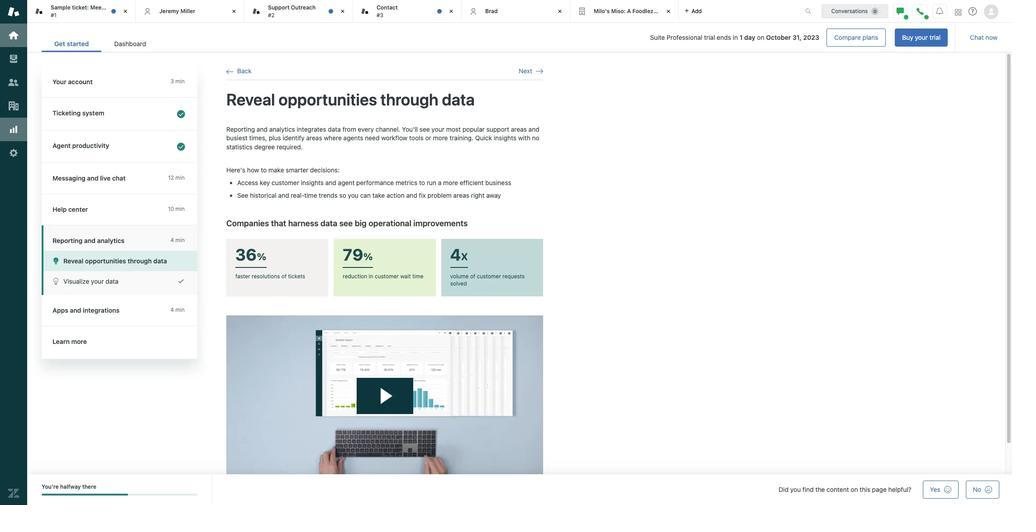 Task type: locate. For each thing, give the bounding box(es) containing it.
time left trends
[[305, 192, 317, 199]]

visualize your data button
[[43, 271, 197, 292]]

analytics inside heading
[[97, 237, 125, 245]]

1 vertical spatial reveal
[[63, 257, 83, 265]]

4 min for integrations
[[171, 307, 185, 313]]

messaging
[[53, 174, 86, 182]]

1 vertical spatial time
[[413, 273, 424, 280]]

0 horizontal spatial reveal
[[63, 257, 83, 265]]

0 horizontal spatial customer
[[272, 179, 299, 187]]

close image inside jeremy miller tab
[[230, 7, 239, 16]]

0 horizontal spatial through
[[128, 257, 152, 265]]

agent
[[53, 142, 71, 149]]

action
[[387, 192, 405, 199]]

1 vertical spatial analytics
[[97, 237, 125, 245]]

content-title region
[[226, 89, 544, 110]]

trial left ends
[[705, 34, 716, 41]]

0 vertical spatial your
[[916, 34, 929, 41]]

and down center
[[84, 237, 96, 245]]

4 for apps and integrations
[[171, 307, 174, 313]]

0 vertical spatial 4
[[171, 237, 174, 244]]

1 horizontal spatial close image
[[447, 7, 456, 16]]

2 % from the left
[[364, 251, 373, 263]]

3 min from the top
[[176, 206, 185, 212]]

1 trial from the left
[[705, 34, 716, 41]]

back
[[237, 67, 252, 75]]

the right meet
[[105, 4, 114, 11]]

your right buy
[[916, 34, 929, 41]]

of left 'tickets'
[[282, 273, 287, 280]]

1 of from the left
[[282, 273, 287, 280]]

1 vertical spatial see
[[340, 219, 353, 228]]

reporting inside the reporting and analytics integrates data from every channel. you'll see your most popular support areas and busiest times, plus identify areas where agents need workflow tools or more training. quick insights with no statistics degree required.
[[226, 125, 255, 133]]

0 vertical spatial areas
[[511, 125, 527, 133]]

1 vertical spatial on
[[851, 486, 859, 494]]

access
[[237, 179, 258, 187]]

min for help center
[[176, 206, 185, 212]]

see up or
[[420, 125, 430, 133]]

1 vertical spatial areas
[[306, 134, 322, 142]]

reporting for reporting and analytics
[[53, 237, 83, 245]]

close image
[[338, 7, 347, 16], [447, 7, 456, 16], [556, 7, 565, 16]]

tab containing sample ticket: meet the ticket
[[27, 0, 136, 23]]

you right the did
[[791, 486, 801, 494]]

back button
[[226, 67, 252, 75]]

0 vertical spatial the
[[105, 4, 114, 11]]

close image left brad
[[447, 7, 456, 16]]

1 % from the left
[[257, 251, 267, 263]]

tab list containing get started
[[42, 35, 159, 52]]

customer
[[272, 179, 299, 187], [375, 273, 399, 280], [477, 273, 501, 280]]

1 vertical spatial reveal opportunities through data
[[63, 257, 167, 265]]

reveal inside content-title region
[[226, 90, 275, 109]]

0 horizontal spatial insights
[[301, 179, 324, 187]]

1 vertical spatial opportunities
[[85, 257, 126, 265]]

2 4 min from the top
[[171, 307, 185, 313]]

0 horizontal spatial areas
[[306, 134, 322, 142]]

0 vertical spatial you
[[348, 192, 359, 199]]

2 close image from the left
[[230, 7, 239, 16]]

0 vertical spatial reveal opportunities through data
[[226, 90, 475, 109]]

#1
[[51, 12, 57, 18]]

2 horizontal spatial close image
[[664, 7, 674, 16]]

1 horizontal spatial time
[[413, 273, 424, 280]]

close image right meet
[[121, 7, 130, 16]]

of right "volume"
[[470, 273, 476, 280]]

sample
[[51, 4, 71, 11]]

% up reduction
[[364, 251, 373, 263]]

and left real-
[[278, 192, 289, 199]]

reveal up visualize
[[63, 257, 83, 265]]

1 horizontal spatial reveal opportunities through data
[[226, 90, 475, 109]]

see left big
[[340, 219, 353, 228]]

2 trial from the left
[[930, 34, 941, 41]]

analytics for reporting and analytics
[[97, 237, 125, 245]]

operational
[[369, 219, 412, 228]]

0 horizontal spatial close image
[[121, 7, 130, 16]]

reporting down help center
[[53, 237, 83, 245]]

1 vertical spatial insights
[[301, 179, 324, 187]]

in right reduction
[[369, 273, 373, 280]]

1 tab from the left
[[27, 0, 136, 23]]

analytics up reveal opportunities through data button
[[97, 237, 125, 245]]

areas down integrates
[[306, 134, 322, 142]]

% for 79
[[364, 251, 373, 263]]

4 min from the top
[[176, 237, 185, 244]]

0 horizontal spatial on
[[758, 34, 765, 41]]

volume
[[451, 273, 469, 280]]

analytics inside the reporting and analytics integrates data from every channel. you'll see your most popular support areas and busiest times, plus identify areas where agents need workflow tools or more training. quick insights with no statistics degree required.
[[269, 125, 295, 133]]

insights down decisions:
[[301, 179, 324, 187]]

section
[[166, 29, 949, 47]]

2 horizontal spatial close image
[[556, 7, 565, 16]]

4 min inside reporting and analytics heading
[[171, 237, 185, 244]]

2 tab from the left
[[245, 0, 353, 23]]

jeremy
[[159, 8, 179, 14]]

customer down here's how to make smarter decisions:
[[272, 179, 299, 187]]

1 horizontal spatial reveal
[[226, 90, 275, 109]]

1 horizontal spatial you
[[791, 486, 801, 494]]

close image left #2
[[230, 7, 239, 16]]

your for data
[[91, 278, 104, 285]]

october
[[767, 34, 792, 41]]

1 horizontal spatial of
[[470, 273, 476, 280]]

your
[[916, 34, 929, 41], [432, 125, 445, 133], [91, 278, 104, 285]]

1 horizontal spatial see
[[420, 125, 430, 133]]

1 vertical spatial more
[[443, 179, 458, 187]]

3 close image from the left
[[664, 7, 674, 16]]

you
[[348, 192, 359, 199], [791, 486, 801, 494]]

organizations image
[[8, 100, 19, 112]]

0 horizontal spatial your
[[91, 278, 104, 285]]

1 horizontal spatial analytics
[[269, 125, 295, 133]]

video element
[[226, 315, 544, 492]]

your left most
[[432, 125, 445, 133]]

reduction in customer wait time
[[343, 273, 424, 280]]

opportunities up visualize your data
[[85, 257, 126, 265]]

meet
[[90, 4, 104, 11]]

areas down efficient
[[454, 192, 470, 199]]

customer left wait
[[375, 273, 399, 280]]

video thumbnail image
[[226, 315, 544, 492], [226, 315, 544, 492]]

0 horizontal spatial %
[[257, 251, 267, 263]]

more right a
[[443, 179, 458, 187]]

apps and integrations
[[53, 307, 120, 314]]

you right so
[[348, 192, 359, 199]]

0 vertical spatial more
[[433, 134, 448, 142]]

4 inside reporting and analytics heading
[[171, 237, 174, 244]]

this
[[860, 486, 871, 494]]

October 31, 2023 text field
[[767, 34, 820, 41]]

to right how
[[261, 166, 267, 174]]

2 close image from the left
[[447, 7, 456, 16]]

need
[[365, 134, 380, 142]]

tab containing support outreach
[[245, 0, 353, 23]]

79
[[343, 245, 364, 264]]

1 horizontal spatial customer
[[375, 273, 399, 280]]

ticketing
[[53, 109, 81, 117]]

plans
[[863, 34, 879, 41]]

trial inside button
[[930, 34, 941, 41]]

take
[[373, 192, 385, 199]]

2 vertical spatial areas
[[454, 192, 470, 199]]

3
[[171, 78, 174, 85]]

2023
[[804, 34, 820, 41]]

min inside reporting and analytics heading
[[176, 237, 185, 244]]

reporting and analytics heading
[[42, 226, 197, 251]]

zendesk support image
[[8, 6, 19, 18]]

1 horizontal spatial %
[[364, 251, 373, 263]]

real-
[[291, 192, 305, 199]]

0 horizontal spatial reporting
[[53, 237, 83, 245]]

here's
[[226, 166, 246, 174]]

your inside "button"
[[91, 278, 104, 285]]

notifications image
[[937, 7, 944, 15]]

trial for your
[[930, 34, 941, 41]]

insights
[[494, 134, 517, 142], [301, 179, 324, 187]]

dashboard tab
[[102, 35, 159, 52]]

1 horizontal spatial close image
[[230, 7, 239, 16]]

areas up with
[[511, 125, 527, 133]]

% inside 36 %
[[257, 251, 267, 263]]

analytics up the "plus"
[[269, 125, 295, 133]]

time for access key customer insights and agent performance metrics to run a more efficient business
[[305, 192, 317, 199]]

footer
[[27, 475, 1013, 505]]

1 vertical spatial in
[[369, 273, 373, 280]]

2 horizontal spatial areas
[[511, 125, 527, 133]]

1 horizontal spatial opportunities
[[279, 90, 377, 109]]

reveal down back
[[226, 90, 275, 109]]

data up visualize your data "button"
[[154, 257, 167, 265]]

reveal opportunities through data
[[226, 90, 475, 109], [63, 257, 167, 265]]

1 vertical spatial the
[[816, 486, 825, 494]]

get help image
[[969, 7, 977, 15]]

trial
[[705, 34, 716, 41], [930, 34, 941, 41]]

customer inside volume of customer requests solved
[[477, 273, 501, 280]]

on left this
[[851, 486, 859, 494]]

1 horizontal spatial on
[[851, 486, 859, 494]]

agent
[[338, 179, 355, 187]]

tab containing contact
[[353, 0, 462, 23]]

to
[[261, 166, 267, 174], [419, 179, 425, 187]]

3 close image from the left
[[556, 7, 565, 16]]

analytics for reporting and analytics integrates data from every channel. you'll see your most popular support areas and busiest times, plus identify areas where agents need workflow tools or more training. quick insights with no statistics degree required.
[[269, 125, 295, 133]]

training.
[[450, 134, 474, 142]]

2 min from the top
[[176, 174, 185, 181]]

agents
[[344, 134, 363, 142]]

close image inside milo's miso: a foodlez subsidiary "tab"
[[664, 7, 674, 16]]

through up 'you'll'
[[381, 90, 439, 109]]

4 x
[[451, 245, 468, 264]]

subsidiary
[[655, 8, 684, 14]]

and left fix
[[407, 192, 417, 199]]

close image left add popup button
[[664, 7, 674, 16]]

data inside the reporting and analytics integrates data from every channel. you'll see your most popular support areas and busiest times, plus identify areas where agents need workflow tools or more training. quick insights with no statistics degree required.
[[328, 125, 341, 133]]

started
[[67, 40, 89, 48]]

0 vertical spatial reporting
[[226, 125, 255, 133]]

min for reporting and analytics
[[176, 237, 185, 244]]

1 horizontal spatial insights
[[494, 134, 517, 142]]

reporting up busiest
[[226, 125, 255, 133]]

and up times,
[[257, 125, 268, 133]]

where
[[324, 134, 342, 142]]

more inside the reporting and analytics integrates data from every channel. you'll see your most popular support areas and busiest times, plus identify areas where agents need workflow tools or more training. quick insights with no statistics degree required.
[[433, 134, 448, 142]]

your right visualize
[[91, 278, 104, 285]]

2 vertical spatial more
[[71, 338, 87, 346]]

system
[[82, 109, 104, 117]]

0 vertical spatial time
[[305, 192, 317, 199]]

0 horizontal spatial trial
[[705, 34, 716, 41]]

insights down support
[[494, 134, 517, 142]]

conversations
[[832, 7, 868, 14]]

access key customer insights and agent performance metrics to run a more efficient business
[[237, 179, 512, 187]]

close image left #3
[[338, 7, 347, 16]]

0 vertical spatial in
[[733, 34, 738, 41]]

run
[[427, 179, 437, 187]]

through inside button
[[128, 257, 152, 265]]

1 4 min from the top
[[171, 237, 185, 244]]

0 horizontal spatial analytics
[[97, 237, 125, 245]]

visualize
[[63, 278, 89, 285]]

opportunities inside button
[[85, 257, 126, 265]]

data up most
[[442, 90, 475, 109]]

the right find
[[816, 486, 825, 494]]

1 horizontal spatial trial
[[930, 34, 941, 41]]

and
[[257, 125, 268, 133], [529, 125, 540, 133], [87, 174, 99, 182], [326, 179, 336, 187], [278, 192, 289, 199], [407, 192, 417, 199], [84, 237, 96, 245], [70, 307, 81, 314]]

progress-bar progress bar
[[42, 494, 197, 496]]

buy
[[903, 34, 914, 41]]

chat now
[[971, 34, 998, 41]]

1 close image from the left
[[121, 7, 130, 16]]

0 horizontal spatial the
[[105, 4, 114, 11]]

1 close image from the left
[[338, 7, 347, 16]]

no
[[532, 134, 540, 142]]

most
[[446, 125, 461, 133]]

0 horizontal spatial in
[[369, 273, 373, 280]]

close image left milo's
[[556, 7, 565, 16]]

2 horizontal spatial customer
[[477, 273, 501, 280]]

tab
[[27, 0, 136, 23], [245, 0, 353, 23], [353, 0, 462, 23]]

0 vertical spatial to
[[261, 166, 267, 174]]

through up visualize your data "button"
[[128, 257, 152, 265]]

now
[[986, 34, 998, 41]]

data
[[442, 90, 475, 109], [328, 125, 341, 133], [321, 219, 338, 228], [154, 257, 167, 265], [106, 278, 119, 285]]

1
[[740, 34, 743, 41]]

faster resolutions of tickets
[[236, 273, 305, 280]]

on
[[758, 34, 765, 41], [851, 486, 859, 494]]

main element
[[0, 0, 27, 505]]

the inside footer
[[816, 486, 825, 494]]

data up where
[[328, 125, 341, 133]]

and inside heading
[[84, 237, 96, 245]]

0 vertical spatial analytics
[[269, 125, 295, 133]]

1 horizontal spatial the
[[816, 486, 825, 494]]

3 tab from the left
[[353, 0, 462, 23]]

tickets
[[288, 273, 305, 280]]

reporting for reporting and analytics integrates data from every channel. you'll see your most popular support areas and busiest times, plus identify areas where agents need workflow tools or more training. quick insights with no statistics degree required.
[[226, 125, 255, 133]]

so
[[339, 192, 346, 199]]

0 vertical spatial reveal
[[226, 90, 275, 109]]

close image for contact
[[447, 7, 456, 16]]

0 vertical spatial opportunities
[[279, 90, 377, 109]]

data down reveal opportunities through data button
[[106, 278, 119, 285]]

account
[[68, 78, 93, 86]]

0 horizontal spatial reveal opportunities through data
[[63, 257, 167, 265]]

min
[[176, 78, 185, 85], [176, 174, 185, 181], [176, 206, 185, 212], [176, 237, 185, 244], [176, 307, 185, 313]]

customer for 79
[[375, 273, 399, 280]]

1 horizontal spatial areas
[[454, 192, 470, 199]]

historical
[[250, 192, 277, 199]]

plus
[[269, 134, 281, 142]]

0 vertical spatial see
[[420, 125, 430, 133]]

more inside dropdown button
[[71, 338, 87, 346]]

there
[[82, 484, 96, 491]]

close image for jeremy miller
[[230, 7, 239, 16]]

1 horizontal spatial reporting
[[226, 125, 255, 133]]

% inside 79 %
[[364, 251, 373, 263]]

customers image
[[8, 77, 19, 88]]

0 horizontal spatial time
[[305, 192, 317, 199]]

reveal opportunities through data inside button
[[63, 257, 167, 265]]

in left 1
[[733, 34, 738, 41]]

0 vertical spatial through
[[381, 90, 439, 109]]

79 %
[[343, 245, 373, 264]]

of
[[282, 273, 287, 280], [470, 273, 476, 280]]

0 horizontal spatial you
[[348, 192, 359, 199]]

reporting inside heading
[[53, 237, 83, 245]]

on right day
[[758, 34, 765, 41]]

1 vertical spatial through
[[128, 257, 152, 265]]

ticket
[[115, 4, 130, 11]]

tab list
[[42, 35, 159, 52]]

1 min from the top
[[176, 78, 185, 85]]

productivity
[[72, 142, 109, 149]]

2 vertical spatial 4
[[171, 307, 174, 313]]

1 vertical spatial 4 min
[[171, 307, 185, 313]]

#3
[[377, 12, 384, 18]]

0 horizontal spatial of
[[282, 273, 287, 280]]

0 vertical spatial 4 min
[[171, 237, 185, 244]]

% up resolutions
[[257, 251, 267, 263]]

5 min from the top
[[176, 307, 185, 313]]

content
[[827, 486, 850, 494]]

halfway
[[60, 484, 81, 491]]

get started image
[[8, 29, 19, 41]]

0 vertical spatial insights
[[494, 134, 517, 142]]

more right or
[[433, 134, 448, 142]]

to left "run"
[[419, 179, 425, 187]]

customer left 'requests'
[[477, 273, 501, 280]]

support
[[268, 4, 290, 11]]

wait
[[401, 273, 411, 280]]

brad
[[486, 8, 498, 14]]

0 horizontal spatial close image
[[338, 7, 347, 16]]

2 of from the left
[[470, 273, 476, 280]]

the inside sample ticket: meet the ticket #1
[[105, 4, 114, 11]]

section containing suite professional trial ends in
[[166, 29, 949, 47]]

reveal opportunities through data up from
[[226, 90, 475, 109]]

your inside the reporting and analytics integrates data from every channel. you'll see your most popular support areas and busiest times, plus identify areas where agents need workflow tools or more training. quick insights with no statistics degree required.
[[432, 125, 445, 133]]

1 horizontal spatial through
[[381, 90, 439, 109]]

milo's miso: a foodlez subsidiary
[[594, 8, 684, 14]]

your inside button
[[916, 34, 929, 41]]

progress bar image
[[42, 494, 128, 496]]

1 vertical spatial your
[[432, 125, 445, 133]]

away
[[487, 192, 501, 199]]

1 vertical spatial to
[[419, 179, 425, 187]]

close image
[[121, 7, 130, 16], [230, 7, 239, 16], [664, 7, 674, 16]]

2 horizontal spatial your
[[916, 34, 929, 41]]

trial down notifications icon
[[930, 34, 941, 41]]

time right wait
[[413, 273, 424, 280]]

2 vertical spatial your
[[91, 278, 104, 285]]

reveal opportunities through data button
[[43, 251, 197, 271]]

0 horizontal spatial opportunities
[[85, 257, 126, 265]]

reveal opportunities through data up visualize your data "button"
[[63, 257, 167, 265]]

1 vertical spatial reporting
[[53, 237, 83, 245]]

0 horizontal spatial see
[[340, 219, 353, 228]]

insights inside the reporting and analytics integrates data from every channel. you'll see your most popular support areas and busiest times, plus identify areas where agents need workflow tools or more training. quick insights with no statistics degree required.
[[494, 134, 517, 142]]

region
[[226, 125, 544, 492]]

1 horizontal spatial your
[[432, 125, 445, 133]]

opportunities up integrates
[[279, 90, 377, 109]]

more right learn on the bottom left
[[71, 338, 87, 346]]

popular
[[463, 125, 485, 133]]



Task type: describe. For each thing, give the bounding box(es) containing it.
find
[[803, 486, 814, 494]]

performance
[[357, 179, 394, 187]]

trends
[[319, 192, 338, 199]]

0 horizontal spatial to
[[261, 166, 267, 174]]

region containing 36
[[226, 125, 544, 492]]

workflow
[[381, 134, 408, 142]]

get started
[[54, 40, 89, 48]]

see historical and real-time trends so you can take action and fix problem areas right away
[[237, 192, 501, 199]]

min for your account
[[176, 78, 185, 85]]

see inside the reporting and analytics integrates data from every channel. you'll see your most popular support areas and busiest times, plus identify areas where agents need workflow tools or more training. quick insights with no statistics degree required.
[[420, 125, 430, 133]]

companies that harness data see big operational improvements
[[226, 219, 468, 228]]

yes button
[[923, 481, 959, 499]]

customer for 4
[[477, 273, 501, 280]]

0 vertical spatial on
[[758, 34, 765, 41]]

1 horizontal spatial to
[[419, 179, 425, 187]]

4 for reporting and analytics
[[171, 237, 174, 244]]

dashboard
[[114, 40, 146, 48]]

reveal opportunities through data inside content-title region
[[226, 90, 475, 109]]

data right harness
[[321, 219, 338, 228]]

close image for support outreach
[[338, 7, 347, 16]]

fix
[[419, 192, 426, 199]]

no
[[974, 486, 982, 494]]

identify
[[283, 134, 305, 142]]

through inside content-title region
[[381, 90, 439, 109]]

min for apps and integrations
[[176, 307, 185, 313]]

the for ticket
[[105, 4, 114, 11]]

data inside visualize your data "button"
[[106, 278, 119, 285]]

data inside content-title region
[[442, 90, 475, 109]]

channel.
[[376, 125, 401, 133]]

times,
[[249, 134, 267, 142]]

areas for reporting and analytics integrates data from every channel. you'll see your most popular support areas and busiest times, plus identify areas where agents need workflow tools or more training. quick insights with no statistics degree required.
[[511, 125, 527, 133]]

make
[[269, 166, 284, 174]]

volume of customer requests solved
[[451, 273, 525, 287]]

right
[[471, 192, 485, 199]]

data inside reveal opportunities through data button
[[154, 257, 167, 265]]

big
[[355, 219, 367, 228]]

resolutions
[[252, 273, 280, 280]]

reporting image
[[8, 124, 19, 135]]

your for trial
[[916, 34, 929, 41]]

reduction
[[343, 273, 367, 280]]

support outreach #2
[[268, 4, 316, 18]]

3 min
[[171, 78, 185, 85]]

add
[[692, 7, 702, 14]]

compare plans button
[[827, 29, 887, 47]]

your
[[53, 78, 66, 86]]

areas for see historical and real-time trends so you can take action and fix problem areas right away
[[454, 192, 470, 199]]

learn more
[[53, 338, 87, 346]]

36 %
[[236, 245, 267, 264]]

jeremy miller
[[159, 8, 195, 14]]

12 min
[[168, 174, 185, 181]]

% for 36
[[257, 251, 267, 263]]

integrations
[[83, 307, 120, 314]]

foodlez
[[633, 8, 654, 14]]

buy your trial
[[903, 34, 941, 41]]

with
[[519, 134, 531, 142]]

36
[[236, 245, 257, 264]]

quick
[[476, 134, 492, 142]]

no button
[[966, 481, 1000, 499]]

trial for professional
[[705, 34, 716, 41]]

you'll
[[402, 125, 418, 133]]

zendesk image
[[8, 488, 19, 500]]

a
[[438, 179, 442, 187]]

milo's miso: a foodlez subsidiary tab
[[571, 0, 684, 23]]

close image inside brad tab
[[556, 7, 565, 16]]

x
[[461, 251, 468, 263]]

your account
[[53, 78, 93, 86]]

10
[[168, 206, 174, 212]]

ticketing system
[[53, 109, 104, 117]]

ticketing system button
[[42, 98, 196, 130]]

ends
[[717, 34, 732, 41]]

compare
[[835, 34, 861, 41]]

chat now button
[[963, 29, 1006, 47]]

reporting and analytics
[[53, 237, 125, 245]]

and left live
[[87, 174, 99, 182]]

of inside volume of customer requests solved
[[470, 273, 476, 280]]

agent productivity
[[53, 142, 109, 149]]

required.
[[277, 143, 303, 151]]

chat
[[971, 34, 985, 41]]

live
[[100, 174, 111, 182]]

admin image
[[8, 147, 19, 159]]

tabs tab list
[[27, 0, 796, 23]]

agent productivity button
[[42, 130, 196, 163]]

page
[[873, 486, 887, 494]]

day
[[745, 34, 756, 41]]

did you find the content on this page helpful?
[[779, 486, 912, 494]]

the for content
[[816, 486, 825, 494]]

1 vertical spatial you
[[791, 486, 801, 494]]

12
[[168, 174, 174, 181]]

views image
[[8, 53, 19, 65]]

professional
[[667, 34, 703, 41]]

opportunities inside content-title region
[[279, 90, 377, 109]]

solved
[[451, 280, 467, 287]]

button displays agent's chat status as online. image
[[897, 7, 905, 15]]

brad tab
[[462, 0, 571, 23]]

business
[[486, 179, 512, 187]]

and up trends
[[326, 179, 336, 187]]

helpful?
[[889, 486, 912, 494]]

a
[[628, 8, 631, 14]]

from
[[343, 125, 356, 133]]

10 min
[[168, 206, 185, 212]]

1 horizontal spatial in
[[733, 34, 738, 41]]

can
[[360, 192, 371, 199]]

see
[[237, 192, 248, 199]]

1 vertical spatial 4
[[451, 245, 461, 264]]

sample ticket: meet the ticket #1
[[51, 4, 130, 18]]

close image for milo's miso: a foodlez subsidiary
[[664, 7, 674, 16]]

conversations button
[[822, 4, 889, 18]]

and right "apps"
[[70, 307, 81, 314]]

chat
[[112, 174, 126, 182]]

you're halfway there
[[42, 484, 96, 491]]

harness
[[288, 219, 319, 228]]

reveal inside button
[[63, 257, 83, 265]]

and up no
[[529, 125, 540, 133]]

help
[[53, 206, 67, 213]]

suite professional trial ends in 1 day on october 31, 2023
[[651, 34, 820, 41]]

milo's
[[594, 8, 610, 14]]

footer containing did you find the content on this page helpful?
[[27, 475, 1013, 505]]

4 min for analytics
[[171, 237, 185, 244]]

zendesk products image
[[956, 9, 962, 15]]

min for messaging and live chat
[[176, 174, 185, 181]]

time for 79
[[413, 273, 424, 280]]

#2
[[268, 12, 275, 18]]

jeremy miller tab
[[136, 0, 245, 23]]

compare plans
[[835, 34, 879, 41]]

add button
[[679, 0, 708, 22]]

messaging and live chat
[[53, 174, 126, 182]]

improvements
[[414, 219, 468, 228]]

learn more button
[[42, 327, 196, 357]]



Task type: vqa. For each thing, say whether or not it's contained in the screenshot.
attention in the top left of the page
no



